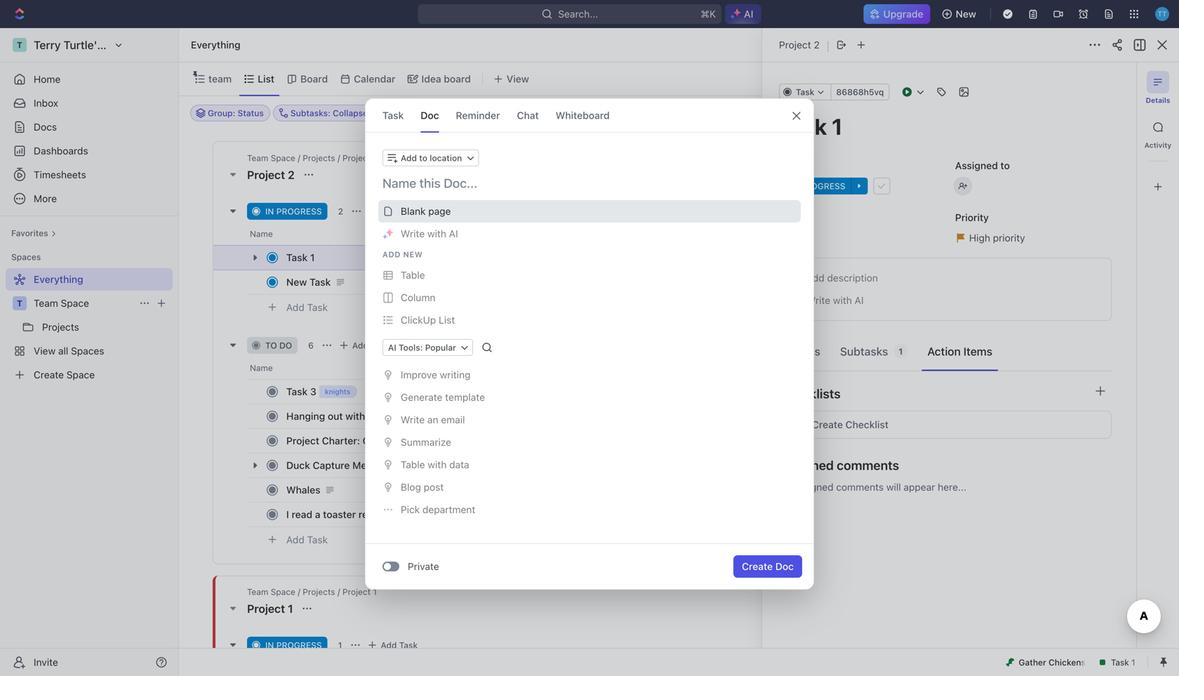 Task type: vqa. For each thing, say whether or not it's contained in the screenshot.
View all Spaces link
no



Task type: describe. For each thing, give the bounding box(es) containing it.
new task
[[287, 276, 331, 288]]

inbox link
[[6, 92, 173, 114]]

docs link
[[6, 116, 173, 138]]

write inside write an email button
[[401, 414, 425, 426]]

assigned comments button
[[780, 449, 1112, 482]]

project for project 1
[[247, 602, 285, 616]]

items
[[964, 345, 993, 358]]

add new
[[383, 250, 423, 259]]

summarize button
[[379, 431, 801, 454]]

summarize
[[401, 436, 452, 448]]

create checklist button
[[780, 411, 1112, 439]]

in progress for 2
[[265, 206, 322, 216]]

Edit task name text field
[[780, 113, 1112, 140]]

ai tools: popular
[[388, 343, 456, 353]]

blank page button
[[379, 200, 801, 223]]

1 horizontal spatial ai
[[449, 228, 458, 239]]

clickup
[[401, 314, 436, 326]]

dashboards link
[[6, 140, 173, 162]]

task sidebar navigation tab list
[[1143, 71, 1174, 198]]

checklists
[[780, 386, 841, 401]]

3
[[310, 386, 317, 398]]

i
[[287, 509, 289, 520]]

add to location button
[[383, 150, 479, 166]]

task 1 link
[[283, 248, 718, 268]]

private
[[408, 561, 439, 572]]

project for project 2 |
[[780, 39, 812, 51]]

project 1
[[247, 602, 296, 616]]

assigned for assigned comments
[[780, 458, 834, 473]]

action items button
[[922, 339, 999, 365]]

mehtods
[[353, 460, 393, 471]]

upgrade link
[[864, 4, 931, 24]]

assignees button
[[576, 105, 642, 122]]

will
[[887, 481, 902, 493]]

reminder
[[456, 110, 500, 121]]

hanging
[[287, 411, 325, 422]]

team space
[[34, 297, 89, 309]]

blank page
[[401, 205, 451, 217]]

new for new
[[956, 8, 977, 20]]

activity
[[1145, 141, 1172, 149]]

favorites
[[11, 228, 48, 238]]

action items
[[928, 345, 993, 358]]

table button
[[379, 264, 801, 287]]

team space, , element
[[13, 296, 27, 310]]

with down page
[[428, 228, 447, 239]]

favorites button
[[6, 225, 62, 242]]

assigned for assigned to
[[956, 160, 999, 171]]

reminder button
[[456, 99, 500, 132]]

capture
[[313, 460, 350, 471]]

timesheets link
[[6, 164, 173, 186]]

column button
[[379, 287, 801, 309]]

drumstick bite image
[[1007, 658, 1015, 667]]

new button
[[937, 3, 985, 25]]

0 horizontal spatial to
[[265, 341, 277, 350]]

with inside hanging out with friends link
[[346, 411, 365, 422]]

hanging out with friends link
[[283, 406, 718, 427]]

assigned comments
[[780, 458, 900, 473]]

whales
[[287, 484, 321, 496]]

board link
[[298, 69, 328, 89]]

search...
[[559, 8, 599, 20]]

task 1
[[287, 252, 315, 263]]

blank
[[401, 205, 426, 217]]

priority
[[956, 212, 989, 223]]

idea
[[422, 73, 442, 85]]

write an email button
[[379, 409, 801, 431]]

everything link
[[188, 37, 244, 53]]

update
[[479, 435, 513, 447]]

project 2 link
[[780, 39, 820, 51]]

subtasks
[[841, 345, 889, 358]]

timesheets
[[34, 169, 86, 180]]

calendar
[[354, 73, 396, 85]]

chat
[[517, 110, 539, 121]]

generate template button
[[379, 386, 801, 409]]

2 vertical spatial ai
[[388, 343, 397, 353]]

project 2 |
[[780, 38, 830, 52]]

add description button
[[784, 267, 1108, 289]]

location
[[430, 153, 462, 163]]

assigned to
[[956, 160, 1011, 171]]

add task for 1
[[381, 641, 418, 650]]

project for project charter: geode and granite tools update
[[287, 435, 320, 447]]

board
[[301, 73, 328, 85]]

all
[[780, 481, 791, 493]]

space
[[61, 297, 89, 309]]

friends
[[368, 411, 402, 422]]

task inside "link"
[[287, 386, 308, 398]]

to for add
[[419, 153, 428, 163]]

create for create checklist
[[813, 419, 844, 431]]

doc inside button
[[776, 561, 794, 572]]

team space link
[[34, 292, 133, 315]]

86868h5vq button
[[831, 84, 890, 100]]

⌘k
[[701, 8, 716, 20]]

generate template
[[401, 392, 485, 403]]

write with ai inside "dialog"
[[401, 228, 458, 239]]

inbox
[[34, 97, 58, 109]]

writing
[[440, 369, 471, 381]]

add task button for 2
[[365, 203, 425, 220]]

project for project 2
[[247, 168, 285, 182]]

in for 2
[[265, 206, 274, 216]]

data
[[450, 459, 470, 471]]

1 vertical spatial ai
[[855, 295, 864, 306]]

t
[[17, 298, 22, 308]]

comments inside dropdown button
[[837, 458, 900, 473]]

assignees
[[594, 108, 635, 118]]

|
[[827, 38, 830, 52]]

team
[[34, 297, 58, 309]]



Task type: locate. For each thing, give the bounding box(es) containing it.
template
[[445, 392, 485, 403]]

table up blog
[[401, 459, 425, 471]]

everything
[[191, 39, 241, 51]]

geode
[[363, 435, 393, 447]]

2 vertical spatial 2
[[338, 206, 343, 216]]

to do
[[265, 341, 292, 350]]

1 vertical spatial assigned
[[780, 458, 834, 473]]

invite
[[34, 657, 58, 668]]

1
[[310, 252, 315, 263], [899, 347, 904, 356], [409, 461, 414, 471], [288, 602, 293, 616], [338, 641, 342, 650]]

table with data
[[401, 459, 470, 471]]

idea board link
[[419, 69, 471, 89]]

calendar link
[[351, 69, 396, 89]]

2 vertical spatial write
[[401, 414, 425, 426]]

i read a toaster recently
[[287, 509, 396, 520]]

dates
[[784, 212, 811, 223]]

details button
[[780, 339, 827, 365]]

2 inside project 2 |
[[814, 39, 820, 51]]

1 horizontal spatial write with ai
[[807, 295, 864, 306]]

new for new task
[[287, 276, 307, 288]]

2 for project 2
[[288, 168, 295, 182]]

2 for project 2 |
[[814, 39, 820, 51]]

tools
[[452, 435, 477, 447]]

in down project 1
[[265, 641, 274, 650]]

to
[[419, 153, 428, 163], [1001, 160, 1011, 171], [265, 341, 277, 350]]

1 vertical spatial 2
[[288, 168, 295, 182]]

write with ai button up table button
[[379, 223, 801, 245]]

details up checklists
[[785, 345, 821, 358]]

1 vertical spatial list
[[439, 314, 455, 326]]

here...
[[938, 481, 967, 493]]

in progress down project 2
[[265, 206, 322, 216]]

duck capture mehtods
[[287, 460, 393, 471]]

details inside button
[[785, 345, 821, 358]]

1 table from the top
[[401, 269, 425, 281]]

progress for 1
[[277, 641, 322, 650]]

details up the activity
[[1147, 96, 1171, 104]]

in progress for 1
[[265, 641, 322, 650]]

clickup list
[[401, 314, 455, 326]]

assigned up assigned at right bottom
[[780, 458, 834, 473]]

doc
[[421, 110, 439, 121], [776, 561, 794, 572]]

Search tasks... text field
[[1031, 103, 1171, 124]]

blog post button
[[379, 476, 801, 499]]

in progress down project 1
[[265, 641, 322, 650]]

list right team
[[258, 73, 275, 85]]

write down "add description"
[[807, 295, 831, 306]]

1 horizontal spatial list
[[439, 314, 455, 326]]

an
[[428, 414, 439, 426]]

write
[[401, 228, 425, 239], [807, 295, 831, 306], [401, 414, 425, 426]]

all assigned comments will appear here...
[[780, 481, 967, 493]]

create inside create checklist button
[[813, 419, 844, 431]]

2 progress from the top
[[277, 641, 322, 650]]

0 vertical spatial write with ai button
[[379, 223, 801, 245]]

1 vertical spatial table
[[401, 459, 425, 471]]

dialog containing task
[[365, 98, 815, 590]]

hanging out with friends
[[287, 411, 402, 422]]

task button
[[383, 99, 404, 132]]

1 vertical spatial write with ai
[[807, 295, 864, 306]]

comments up 'all assigned comments will appear here...'
[[837, 458, 900, 473]]

1 horizontal spatial create
[[813, 419, 844, 431]]

assigned inside dropdown button
[[780, 458, 834, 473]]

1 vertical spatial write
[[807, 295, 831, 306]]

Name this Doc... field
[[366, 175, 814, 192]]

do
[[280, 341, 292, 350]]

write with ai down "blank page"
[[401, 228, 458, 239]]

1 in from the top
[[265, 206, 274, 216]]

assigned
[[794, 481, 834, 493]]

0 horizontal spatial create
[[742, 561, 773, 572]]

table for table
[[401, 269, 425, 281]]

2 in progress from the top
[[265, 641, 322, 650]]

ai left tools:
[[388, 343, 397, 353]]

new task link
[[283, 272, 718, 293]]

action
[[928, 345, 961, 358]]

add task for 6
[[353, 341, 390, 350]]

with down "add description"
[[834, 295, 853, 306]]

1 progress from the top
[[277, 206, 322, 216]]

whiteboard
[[556, 110, 610, 121]]

table down "new"
[[401, 269, 425, 281]]

0 vertical spatial new
[[956, 8, 977, 20]]

whiteboard button
[[556, 99, 610, 132]]

2 in from the top
[[265, 641, 274, 650]]

popular
[[425, 343, 456, 353]]

0 horizontal spatial details
[[785, 345, 821, 358]]

i read a toaster recently link
[[283, 505, 718, 525]]

write with ai button up the action at the right bottom of the page
[[784, 289, 1108, 312]]

column
[[401, 292, 436, 303]]

out
[[328, 411, 343, 422]]

project inside project 2 |
[[780, 39, 812, 51]]

team link
[[206, 69, 232, 89]]

list inside button
[[439, 314, 455, 326]]

clickup list button
[[379, 309, 801, 331]]

assigned down edit task name text box
[[956, 160, 999, 171]]

create inside create doc button
[[742, 561, 773, 572]]

charter:
[[322, 435, 360, 447]]

0 horizontal spatial list
[[258, 73, 275, 85]]

write up "new"
[[401, 228, 425, 239]]

improve writing button
[[379, 364, 801, 386]]

status
[[784, 160, 814, 171]]

1 vertical spatial progress
[[277, 641, 322, 650]]

add inside add to location button
[[401, 153, 417, 163]]

2 horizontal spatial ai
[[855, 295, 864, 306]]

add to location
[[401, 153, 462, 163]]

create for create doc
[[742, 561, 773, 572]]

table for table with data
[[401, 459, 425, 471]]

a
[[315, 509, 321, 520]]

0 horizontal spatial assigned
[[780, 458, 834, 473]]

team
[[209, 73, 232, 85]]

0 vertical spatial in
[[265, 206, 274, 216]]

list link
[[255, 69, 275, 89]]

1 horizontal spatial 2
[[338, 206, 343, 216]]

1 horizontal spatial new
[[956, 8, 977, 20]]

add to location button
[[383, 150, 479, 166]]

2 table from the top
[[401, 459, 425, 471]]

new inside button
[[956, 8, 977, 20]]

add inside add description button
[[807, 272, 825, 284]]

1 horizontal spatial to
[[419, 153, 428, 163]]

1 inside button
[[409, 461, 414, 471]]

0 vertical spatial doc
[[421, 110, 439, 121]]

details inside task sidebar navigation tab list
[[1147, 96, 1171, 104]]

1 vertical spatial write with ai button
[[784, 289, 1108, 312]]

in down project 2
[[265, 206, 274, 216]]

blog
[[401, 481, 421, 493]]

1 vertical spatial in
[[265, 641, 274, 650]]

task
[[383, 110, 404, 121], [401, 206, 419, 216], [287, 252, 308, 263], [310, 276, 331, 288], [307, 302, 328, 313], [371, 341, 390, 350], [287, 386, 308, 398], [307, 534, 328, 546], [399, 641, 418, 650]]

home
[[34, 73, 61, 85]]

0 vertical spatial ai
[[449, 228, 458, 239]]

0 vertical spatial in progress
[[265, 206, 322, 216]]

0 vertical spatial write with ai
[[401, 228, 458, 239]]

6
[[308, 341, 314, 350]]

progress down project 1
[[277, 641, 322, 650]]

0 vertical spatial progress
[[277, 206, 322, 216]]

1 vertical spatial details
[[785, 345, 821, 358]]

comments down assigned comments
[[837, 481, 884, 493]]

in for 1
[[265, 641, 274, 650]]

ai down description
[[855, 295, 864, 306]]

0 vertical spatial details
[[1147, 96, 1171, 104]]

0 horizontal spatial write with ai
[[401, 228, 458, 239]]

1 horizontal spatial assigned
[[956, 160, 999, 171]]

add task for 2
[[382, 206, 419, 216]]

0 vertical spatial comments
[[837, 458, 900, 473]]

1 vertical spatial comments
[[837, 481, 884, 493]]

blog post
[[401, 481, 444, 493]]

table inside button
[[401, 269, 425, 281]]

board
[[444, 73, 471, 85]]

comments
[[837, 458, 900, 473], [837, 481, 884, 493]]

granite
[[416, 435, 450, 447]]

1 horizontal spatial doc
[[776, 561, 794, 572]]

2 horizontal spatial to
[[1001, 160, 1011, 171]]

project charter: geode and granite tools update link
[[283, 431, 718, 451]]

project
[[780, 39, 812, 51], [247, 168, 285, 182], [287, 435, 320, 447], [247, 602, 285, 616]]

1 vertical spatial create
[[742, 561, 773, 572]]

with
[[428, 228, 447, 239], [834, 295, 853, 306], [346, 411, 365, 422], [428, 459, 447, 471]]

0 horizontal spatial doc
[[421, 110, 439, 121]]

details
[[1147, 96, 1171, 104], [785, 345, 821, 358]]

0 vertical spatial create
[[813, 419, 844, 431]]

0 horizontal spatial ai
[[388, 343, 397, 353]]

0 vertical spatial list
[[258, 73, 275, 85]]

new right upgrade
[[956, 8, 977, 20]]

add task button
[[365, 203, 425, 220], [280, 299, 334, 316], [336, 337, 395, 354], [280, 532, 334, 549], [364, 637, 424, 654]]

0 vertical spatial table
[[401, 269, 425, 281]]

list up popular
[[439, 314, 455, 326]]

add task button for 6
[[336, 337, 395, 354]]

chat button
[[517, 99, 539, 132]]

write with ai
[[401, 228, 458, 239], [807, 295, 864, 306]]

new down task 1
[[287, 276, 307, 288]]

progress down project 2
[[277, 206, 322, 216]]

ai down page
[[449, 228, 458, 239]]

1 in progress from the top
[[265, 206, 322, 216]]

with inside table with data button
[[428, 459, 447, 471]]

to inside add to location button
[[419, 153, 428, 163]]

1 vertical spatial new
[[287, 276, 307, 288]]

generate
[[401, 392, 443, 403]]

1 horizontal spatial details
[[1147, 96, 1171, 104]]

ai
[[449, 228, 458, 239], [855, 295, 864, 306], [388, 343, 397, 353]]

write with ai down "add description"
[[807, 295, 864, 306]]

0 vertical spatial 2
[[814, 39, 820, 51]]

sidebar navigation
[[0, 28, 179, 676]]

idea board
[[422, 73, 471, 85]]

1 vertical spatial doc
[[776, 561, 794, 572]]

write left an
[[401, 414, 425, 426]]

0 vertical spatial assigned
[[956, 160, 999, 171]]

dialog
[[365, 98, 815, 590]]

0 vertical spatial write
[[401, 228, 425, 239]]

project charter: geode and granite tools update
[[287, 435, 513, 447]]

table inside button
[[401, 459, 425, 471]]

0 horizontal spatial 2
[[288, 168, 295, 182]]

task inside "dialog"
[[383, 110, 404, 121]]

write with ai button for blank page button
[[379, 223, 801, 245]]

with right out at the left of the page
[[346, 411, 365, 422]]

with left data
[[428, 459, 447, 471]]

1 vertical spatial in progress
[[265, 641, 322, 650]]

0 horizontal spatial new
[[287, 276, 307, 288]]

progress for 2
[[277, 206, 322, 216]]

2 horizontal spatial 2
[[814, 39, 820, 51]]

2
[[814, 39, 820, 51], [288, 168, 295, 182], [338, 206, 343, 216]]

to for assigned
[[1001, 160, 1011, 171]]

add task button for 1
[[364, 637, 424, 654]]

write with ai button for add description button
[[784, 289, 1108, 312]]



